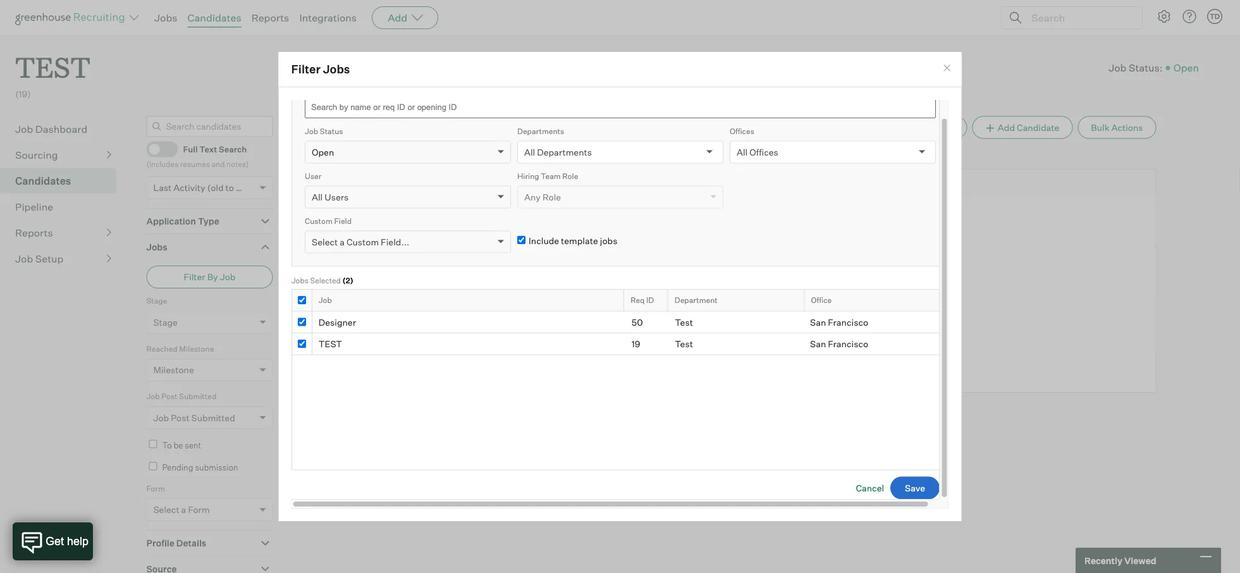 Task type: vqa. For each thing, say whether or not it's contained in the screenshot.
Job Post Submitted element
yes



Task type: describe. For each thing, give the bounding box(es) containing it.
michael rodriguez link
[[310, 208, 398, 222]]

0 vertical spatial submitted
[[179, 392, 216, 401]]

td button
[[1207, 9, 1223, 24]]

Pending submission checkbox
[[149, 462, 157, 470]]

1 vertical spatial post
[[171, 412, 189, 423]]

to be sent
[[162, 440, 201, 450]]

sourcing link
[[15, 147, 111, 162]]

job/status
[[534, 177, 576, 187]]

active
[[305, 148, 329, 158]]

0 vertical spatial preliminary
[[489, 148, 533, 158]]

amazon
[[387, 223, 416, 233]]

filter jobs dialog
[[278, 51, 962, 522]]

at for rodriguez
[[378, 223, 385, 233]]

integrations link
[[299, 11, 357, 24]]

add candidate link
[[972, 116, 1073, 139]]

all users
[[311, 191, 348, 202]]

1 vertical spatial job post submitted
[[153, 412, 235, 423]]

0 horizontal spatial reports
[[15, 226, 53, 239]]

text
[[199, 144, 217, 154]]

pipeline link
[[15, 199, 111, 214]]

profile details
[[146, 538, 206, 549]]

0 vertical spatial role
[[562, 171, 578, 180]]

save button
[[890, 476, 940, 499]]

hiring team role
[[517, 171, 578, 180]]

pending
[[162, 462, 193, 472]]

pipeline
[[15, 200, 53, 213]]

field
[[334, 216, 351, 225]]

reached milestone element
[[146, 343, 273, 390]]

all departments
[[524, 146, 592, 157]]

1 vertical spatial candidates
[[15, 174, 71, 187]]

1 vertical spatial preliminary
[[627, 322, 667, 332]]

jobs
[[600, 235, 617, 246]]

candidate
[[342, 121, 384, 132]]

1 vertical spatial submitted
[[191, 412, 235, 423]]

filter by job
[[184, 271, 236, 283]]

application type
[[146, 216, 219, 227]]

any role
[[524, 191, 561, 202]]

patricia davis link
[[310, 260, 375, 275]]

open option
[[311, 146, 334, 157]]

preliminary screen
[[489, 148, 562, 158]]

close image
[[942, 63, 952, 73]]

gardner
[[352, 313, 391, 325]]

schedule
[[581, 322, 614, 332]]

To be sent checkbox
[[149, 440, 157, 448]]

francisco for 50
[[828, 316, 868, 327]]

test for test
[[318, 338, 342, 349]]

by
[[207, 271, 218, 283]]

applications
[[386, 121, 436, 132]]

recently
[[1085, 555, 1123, 566]]

0 horizontal spatial candidates link
[[15, 173, 111, 188]]

1 vertical spatial milestone
[[153, 364, 194, 375]]

include template jobs
[[528, 235, 617, 246]]

include
[[528, 235, 559, 246]]

0 vertical spatial open
[[1174, 61, 1199, 74]]

cancel
[[856, 482, 884, 493]]

a for form
[[181, 504, 186, 515]]

ui
[[310, 328, 318, 338]]

Include template jobs checkbox
[[517, 235, 525, 244]]

hiring
[[517, 171, 539, 180]]

add for add
[[388, 11, 407, 24]]

actions
[[1112, 122, 1143, 133]]

50
[[631, 316, 643, 327]]

test for 19
[[675, 338, 693, 349]]

travelnow
[[382, 276, 419, 285]]

status
[[320, 126, 343, 136]]

interviews to schedule for preliminary screen
[[534, 322, 694, 332]]

job setup
[[15, 252, 63, 265]]

designer inside michelle gardner ui designer at walmart
[[319, 328, 351, 338]]

select for select a custom field...
[[311, 236, 338, 247]]

test for test (19)
[[15, 48, 90, 85]]

new)
[[236, 182, 256, 193]]

selected
[[310, 275, 340, 284]]

pending submission
[[162, 462, 238, 472]]

1 horizontal spatial to
[[573, 322, 580, 332]]

michael rodriguez research engineer at amazon
[[310, 208, 416, 233]]

jobs link
[[154, 11, 177, 24]]

job inside 'link'
[[15, 252, 33, 265]]

bulk actions link
[[1078, 116, 1156, 139]]

0 vertical spatial screen
[[535, 148, 562, 158]]

interviews
[[534, 322, 571, 332]]

select a custom field...
[[311, 236, 409, 247]]

cancel link
[[856, 482, 884, 493]]

bulk actions
[[1091, 122, 1143, 133]]

req
[[630, 295, 644, 304]]

job post submitted element
[[146, 390, 273, 438]]

full
[[183, 144, 198, 154]]

showing
[[297, 121, 333, 132]]

filter for filter by job
[[184, 271, 205, 283]]

dashboard
[[35, 123, 87, 135]]

to
[[162, 440, 172, 450]]

0 vertical spatial to
[[226, 182, 234, 193]]

at for davis
[[373, 276, 380, 285]]

and
[[212, 160, 225, 169]]

0 horizontal spatial reports link
[[15, 225, 111, 240]]

test for 50
[[675, 316, 693, 327]]

patricia
[[310, 260, 346, 273]]

0 vertical spatial reports link
[[251, 11, 289, 24]]

all for all offices
[[736, 146, 747, 157]]

designer inside filter jobs dialog
[[318, 316, 356, 327]]

(19)
[[15, 89, 31, 100]]

checkmark image
[[152, 144, 162, 153]]

interviews to schedule for preliminary screen link
[[523, 321, 697, 333]]

engineer
[[345, 223, 377, 233]]

san for 50
[[810, 316, 826, 327]]

status:
[[1129, 61, 1163, 74]]

td button
[[1205, 6, 1225, 27]]

0 vertical spatial reports
[[251, 11, 289, 24]]



Task type: locate. For each thing, give the bounding box(es) containing it.
at inside michael rodriguez research engineer at amazon
[[378, 223, 385, 233]]

1 horizontal spatial form
[[188, 504, 210, 515]]

0 vertical spatial form
[[146, 484, 165, 493]]

role right team
[[562, 171, 578, 180]]

0 vertical spatial add
[[388, 11, 407, 24]]

0 vertical spatial milestone
[[179, 344, 214, 353]]

post
[[161, 392, 177, 401], [171, 412, 189, 423]]

0 vertical spatial candidates
[[188, 11, 241, 24]]

patricia davis product manager at travelnow
[[310, 260, 419, 285]]

1 horizontal spatial candidates
[[188, 11, 241, 24]]

full text search (includes resumes and notes)
[[146, 144, 249, 169]]

submitted down reached milestone element
[[179, 392, 216, 401]]

1 vertical spatial departments
[[537, 146, 592, 157]]

1 vertical spatial candidates link
[[15, 173, 111, 188]]

application
[[146, 216, 196, 227]]

team
[[541, 171, 560, 180]]

0 vertical spatial departments
[[517, 126, 564, 136]]

san for 19
[[810, 338, 826, 349]]

1 vertical spatial san
[[810, 338, 826, 349]]

filter down integrations link
[[291, 62, 321, 76]]

job post submitted up the sent
[[153, 412, 235, 423]]

None checkbox
[[298, 296, 306, 304]]

test link
[[15, 35, 90, 88]]

rodriguez
[[349, 208, 398, 220]]

0 vertical spatial post
[[161, 392, 177, 401]]

0 horizontal spatial role
[[542, 191, 561, 202]]

1 vertical spatial test
[[675, 338, 693, 349]]

select inside form element
[[153, 504, 179, 515]]

0 vertical spatial test
[[675, 316, 693, 327]]

0 vertical spatial candidates link
[[188, 11, 241, 24]]

1 horizontal spatial screen
[[669, 322, 694, 332]]

1 horizontal spatial preliminary
[[627, 322, 667, 332]]

0 horizontal spatial screen
[[535, 148, 562, 158]]

1 vertical spatial stage
[[153, 317, 178, 328]]

select
[[311, 236, 338, 247], [153, 504, 179, 515]]

1 vertical spatial test
[[318, 338, 342, 349]]

candidates right jobs link on the top of the page
[[188, 11, 241, 24]]

1 vertical spatial filter
[[184, 271, 205, 283]]

1 vertical spatial add
[[998, 122, 1015, 133]]

job post submitted down reached milestone element
[[146, 392, 216, 401]]

sourcing
[[15, 148, 58, 161]]

open inside filter jobs dialog
[[311, 146, 334, 157]]

test
[[675, 316, 693, 327], [675, 338, 693, 349]]

candidate
[[1017, 122, 1060, 133]]

1 horizontal spatial custom
[[346, 236, 379, 247]]

0 vertical spatial stage
[[146, 296, 167, 306]]

showing 4 candidate applications
[[297, 121, 436, 132]]

add button
[[372, 6, 438, 29]]

activity
[[173, 182, 205, 193]]

2 horizontal spatial all
[[736, 146, 747, 157]]

post down reached
[[161, 392, 177, 401]]

profile
[[146, 538, 174, 549]]

test inside filter jobs dialog
[[318, 338, 342, 349]]

all for all departments
[[524, 146, 535, 157]]

michelle gardner link
[[310, 313, 391, 327]]

screen up hiring team role
[[535, 148, 562, 158]]

0 horizontal spatial custom
[[305, 216, 332, 225]]

offices
[[730, 126, 754, 136], [749, 146, 778, 157]]

post up to be sent
[[171, 412, 189, 423]]

(includes
[[146, 160, 178, 169]]

0 vertical spatial job post submitted
[[146, 392, 216, 401]]

preliminary up 19 at the right bottom
[[627, 322, 667, 332]]

configure image
[[1157, 9, 1172, 24]]

job status
[[305, 126, 343, 136]]

details
[[176, 538, 206, 549]]

milestone down stage element
[[179, 344, 214, 353]]

candidates link right jobs link on the top of the page
[[188, 11, 241, 24]]

francisco
[[828, 316, 868, 327], [828, 338, 868, 349]]

test up the "(19)"
[[15, 48, 90, 85]]

1 francisco from the top
[[828, 316, 868, 327]]

1 vertical spatial francisco
[[828, 338, 868, 349]]

jobs
[[154, 11, 177, 24], [323, 62, 350, 76], [146, 241, 167, 252], [291, 275, 308, 284]]

reports link down pipeline link
[[15, 225, 111, 240]]

jobs selected (2)
[[291, 275, 353, 284]]

departments
[[517, 126, 564, 136], [537, 146, 592, 157]]

1 vertical spatial designer
[[319, 328, 351, 338]]

0 horizontal spatial form
[[146, 484, 165, 493]]

select down research
[[311, 236, 338, 247]]

select up the profile
[[153, 504, 179, 515]]

0 vertical spatial test
[[15, 48, 90, 85]]

a inside form element
[[181, 504, 186, 515]]

at inside the patricia davis product manager at travelnow
[[373, 276, 380, 285]]

req id
[[630, 295, 654, 304]]

role
[[562, 171, 578, 180], [542, 191, 561, 202]]

0 horizontal spatial to
[[226, 182, 234, 193]]

1 horizontal spatial open
[[1174, 61, 1199, 74]]

0 vertical spatial at
[[378, 223, 385, 233]]

0 vertical spatial francisco
[[828, 316, 868, 327]]

0 vertical spatial a
[[339, 236, 344, 247]]

to right (old
[[226, 182, 234, 193]]

submitted up the sent
[[191, 412, 235, 423]]

4
[[335, 121, 341, 132]]

all for all users
[[311, 191, 322, 202]]

candidates
[[188, 11, 241, 24], [15, 174, 71, 187]]

0 vertical spatial filter
[[291, 62, 321, 76]]

san francisco for 50
[[810, 316, 868, 327]]

1 vertical spatial san francisco
[[810, 338, 868, 349]]

add for add candidate
[[998, 122, 1015, 133]]

td
[[1210, 12, 1220, 21]]

reports down pipeline on the top
[[15, 226, 53, 239]]

add
[[388, 11, 407, 24], [998, 122, 1015, 133]]

a inside filter jobs dialog
[[339, 236, 344, 247]]

viewed
[[1124, 555, 1156, 566]]

stage element
[[146, 295, 273, 343]]

0 horizontal spatial open
[[311, 146, 334, 157]]

id
[[646, 295, 654, 304]]

francisco for 19
[[828, 338, 868, 349]]

walmart
[[362, 328, 392, 338]]

1 vertical spatial reports link
[[15, 225, 111, 240]]

at down michelle gardner link
[[353, 328, 360, 338]]

san francisco
[[810, 316, 868, 327], [810, 338, 868, 349]]

custom left field
[[305, 216, 332, 225]]

job setup link
[[15, 251, 111, 266]]

0 vertical spatial offices
[[730, 126, 754, 136]]

1 horizontal spatial filter
[[291, 62, 321, 76]]

1 horizontal spatial select
[[311, 236, 338, 247]]

stage
[[146, 296, 167, 306], [153, 317, 178, 328]]

0 vertical spatial san
[[810, 316, 826, 327]]

open right status:
[[1174, 61, 1199, 74]]

Search text field
[[1028, 9, 1131, 27]]

1 test from the top
[[675, 316, 693, 327]]

candidate reports are now available! apply filters and select "view in app" element
[[852, 116, 967, 139]]

0 horizontal spatial add
[[388, 11, 407, 24]]

19
[[631, 338, 640, 349]]

2 francisco from the top
[[828, 338, 868, 349]]

select for select a form
[[153, 504, 179, 515]]

reports
[[251, 11, 289, 24], [15, 226, 53, 239]]

0 horizontal spatial test
[[15, 48, 90, 85]]

None checkbox
[[298, 318, 306, 326], [298, 339, 306, 348], [298, 318, 306, 326], [298, 339, 306, 348]]

a
[[339, 236, 344, 247], [181, 504, 186, 515]]

0 horizontal spatial select
[[153, 504, 179, 515]]

form element
[[146, 482, 273, 530]]

test down michelle
[[318, 338, 342, 349]]

1 vertical spatial screen
[[669, 322, 694, 332]]

candidates link up pipeline link
[[15, 173, 111, 188]]

bulk
[[1091, 122, 1110, 133]]

0 horizontal spatial candidates
[[15, 174, 71, 187]]

1 vertical spatial reports
[[15, 226, 53, 239]]

1 san from the top
[[810, 316, 826, 327]]

designer
[[318, 316, 356, 327], [319, 328, 351, 338]]

san francisco for 19
[[810, 338, 868, 349]]

screen down department
[[669, 322, 694, 332]]

form up details
[[188, 504, 210, 515]]

milestone down 'reached milestone'
[[153, 364, 194, 375]]

office
[[811, 295, 832, 304]]

michael
[[310, 208, 347, 220]]

users
[[324, 191, 348, 202]]

2 san from the top
[[810, 338, 826, 349]]

2 san francisco from the top
[[810, 338, 868, 349]]

1 vertical spatial role
[[542, 191, 561, 202]]

at down rodriguez at the left of page
[[378, 223, 385, 233]]

0 vertical spatial designer
[[318, 316, 356, 327]]

1 vertical spatial offices
[[749, 146, 778, 157]]

0 vertical spatial select
[[311, 236, 338, 247]]

Search by name or req ID or opening ID field
[[305, 96, 936, 118]]

michelle
[[310, 313, 350, 325]]

1 vertical spatial custom
[[346, 236, 379, 247]]

1 horizontal spatial reports link
[[251, 11, 289, 24]]

1 vertical spatial open
[[311, 146, 334, 157]]

0 vertical spatial custom
[[305, 216, 332, 225]]

1 vertical spatial a
[[181, 504, 186, 515]]

candidates down 'sourcing'
[[15, 174, 71, 187]]

1 vertical spatial form
[[188, 504, 210, 515]]

type
[[198, 216, 219, 227]]

0 horizontal spatial all
[[311, 191, 322, 202]]

michelle gardner ui designer at walmart
[[310, 313, 392, 338]]

filter left by
[[184, 271, 205, 283]]

reports left integrations
[[251, 11, 289, 24]]

open down job status
[[311, 146, 334, 157]]

setup
[[35, 252, 63, 265]]

2 vertical spatial at
[[353, 328, 360, 338]]

1 horizontal spatial add
[[998, 122, 1015, 133]]

1 vertical spatial at
[[373, 276, 380, 285]]

0 horizontal spatial preliminary
[[489, 148, 533, 158]]

0 horizontal spatial filter
[[184, 271, 205, 283]]

a down research
[[339, 236, 344, 247]]

1 horizontal spatial test
[[318, 338, 342, 349]]

all offices
[[736, 146, 778, 157]]

filter inside dialog
[[291, 62, 321, 76]]

any
[[524, 191, 540, 202]]

template
[[561, 235, 598, 246]]

filter
[[291, 62, 321, 76], [184, 271, 205, 283]]

add inside popup button
[[388, 11, 407, 24]]

1 horizontal spatial candidates link
[[188, 11, 241, 24]]

to left "schedule"
[[573, 322, 580, 332]]

notes)
[[226, 160, 249, 169]]

test (19)
[[15, 48, 90, 100]]

last activity (old to new)
[[153, 182, 256, 193]]

1 horizontal spatial role
[[562, 171, 578, 180]]

1 vertical spatial to
[[573, 322, 580, 332]]

greenhouse recruiting image
[[15, 10, 129, 25]]

save
[[905, 482, 925, 493]]

form down pending submission option
[[146, 484, 165, 493]]

job inside button
[[220, 271, 236, 283]]

at inside michelle gardner ui designer at walmart
[[353, 328, 360, 338]]

integrations
[[299, 11, 357, 24]]

all
[[524, 146, 535, 157], [736, 146, 747, 157], [311, 191, 322, 202]]

1 san francisco from the top
[[810, 316, 868, 327]]

search
[[219, 144, 247, 154]]

0 horizontal spatial a
[[181, 504, 186, 515]]

filter for filter jobs
[[291, 62, 321, 76]]

at for gardner
[[353, 328, 360, 338]]

field...
[[380, 236, 409, 247]]

filter by job button
[[146, 266, 273, 289]]

reports link left integrations
[[251, 11, 289, 24]]

role down job/status
[[542, 191, 561, 202]]

add candidate
[[998, 122, 1060, 133]]

reached milestone
[[146, 344, 214, 353]]

at down davis
[[373, 276, 380, 285]]

department
[[674, 295, 717, 304]]

manager
[[340, 276, 371, 285]]

0 vertical spatial san francisco
[[810, 316, 868, 327]]

custom down engineer
[[346, 236, 379, 247]]

1 vertical spatial select
[[153, 504, 179, 515]]

filter inside button
[[184, 271, 205, 283]]

1 horizontal spatial a
[[339, 236, 344, 247]]

a for custom
[[339, 236, 344, 247]]

Search candidates field
[[146, 116, 273, 137]]

a up profile details
[[181, 504, 186, 515]]

select inside filter jobs dialog
[[311, 236, 338, 247]]

product
[[310, 276, 338, 285]]

1 horizontal spatial all
[[524, 146, 535, 157]]

to
[[226, 182, 234, 193], [573, 322, 580, 332]]

departments up team
[[537, 146, 592, 157]]

job dashboard link
[[15, 121, 111, 136]]

2 test from the top
[[675, 338, 693, 349]]

preliminary up 'hiring'
[[489, 148, 533, 158]]

1 horizontal spatial reports
[[251, 11, 289, 24]]

last activity (old to new) option
[[153, 182, 256, 193]]

san
[[810, 316, 826, 327], [810, 338, 826, 349]]

departments up preliminary screen
[[517, 126, 564, 136]]

(old
[[207, 182, 224, 193]]



